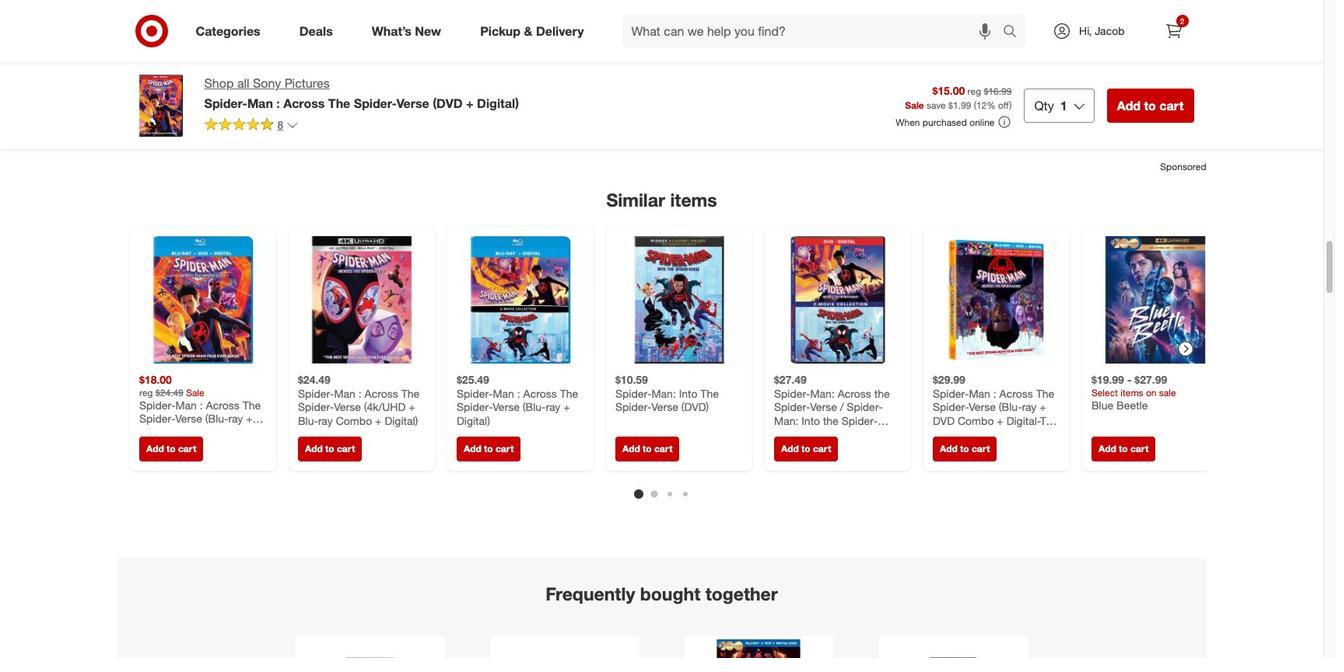 Task type: describe. For each thing, give the bounding box(es) containing it.
$24.49 inside $18.00 reg $24.49 sale spider-man : across the spider-verse (blu-ray + dvd combo + digital)
[[155, 387, 183, 399]]

when
[[896, 116, 920, 128]]

8 link
[[204, 117, 299, 135]]

deals
[[299, 23, 333, 39]]

similar items
[[606, 189, 717, 211]]

add for $25.49 spider-man : across the spider-verse (blu-ray + digital)
[[463, 444, 481, 455]]

combo for (blu-
[[957, 414, 994, 428]]

across inside $18.00 reg $24.49 sale spider-man : across the spider-verse (blu-ray + dvd combo + digital)
[[205, 399, 239, 412]]

the flash (target exclusive) (blu-ray + dvd + digital) image
[[706, 640, 812, 659]]

add to cart button for $27.49 spider-man: across the spider-verse / spider- man: into the spider- verse: 2-movie collection (dvd)
[[774, 437, 838, 462]]

cart for $27.49 spider-man: across the spider-verse / spider- man: into the spider- verse: 2-movie collection (dvd)
[[813, 444, 831, 455]]

+ inside $25.49 spider-man : across the spider-verse (blu-ray + digital)
[[563, 401, 570, 414]]

to for $19.99 - $27.99 select items on sale blue beetle
[[1118, 444, 1127, 455]]

cart for $10.59 spider-man: into the spider-verse (dvd)
[[654, 444, 672, 455]]

to for $27.49 spider-man: across the spider-verse / spider- man: into the spider- verse: 2-movie collection (dvd)
[[801, 444, 810, 455]]

+ inside shop all sony pictures spider-man : across the spider-verse (dvd + digital)
[[466, 96, 474, 111]]

when purchased online
[[896, 116, 995, 128]]

2
[[1180, 16, 1184, 26]]

$
[[948, 100, 953, 112]]

-
[[1127, 374, 1131, 387]]

12
[[976, 100, 987, 112]]

digital) inside $18.00 reg $24.49 sale spider-man : across the spider-verse (blu-ray + dvd combo + digital)
[[213, 426, 246, 439]]

to for $10.59 spider-man: into the spider-verse (dvd)
[[642, 444, 651, 455]]

add to cart button for $10.59 spider-man: into the spider-verse (dvd)
[[615, 437, 679, 462]]

digital) inside $25.49 spider-man : across the spider-verse (blu-ray + digital)
[[456, 414, 490, 428]]

to for $18.00 reg $24.49 sale spider-man : across the spider-verse (blu-ray + dvd combo + digital)
[[166, 444, 175, 455]]

1 horizontal spatial man:
[[774, 414, 798, 428]]

across inside shop all sony pictures spider-man : across the spider-verse (dvd + digital)
[[283, 96, 325, 111]]

add to cart for $10.59 spider-man: into the spider-verse (dvd)
[[622, 444, 672, 455]]

add for $27.49 spider-man: across the spider-verse / spider- man: into the spider- verse: 2-movie collection (dvd)
[[781, 444, 798, 455]]

new
[[415, 23, 441, 39]]

add to cart button for $19.99 - $27.99 select items on sale blue beetle
[[1091, 437, 1155, 462]]

0 horizontal spatial items
[[670, 189, 717, 211]]

verse inside $25.49 spider-man : across the spider-verse (blu-ray + digital)
[[492, 401, 519, 414]]

8
[[277, 118, 283, 131]]

qty
[[1034, 98, 1054, 114]]

spider-man : across the spider-verse (blu-ray + digital) image
[[456, 237, 584, 364]]

digital) inside $24.49 spider-man : across the spider-verse (4k/uhd + blu-ray combo + digital)
[[384, 414, 418, 428]]

sony
[[253, 75, 281, 91]]

pickup & delivery
[[480, 23, 584, 39]]

add to cart button for $25.49 spider-man : across the spider-verse (blu-ray + digital)
[[456, 437, 520, 462]]

collection
[[849, 428, 898, 441]]

$25.49 spider-man : across the spider-verse (blu-ray + digital)
[[456, 374, 578, 428]]

qty 1
[[1034, 98, 1067, 114]]

$27.99
[[1134, 374, 1167, 387]]

man for $25.49
[[492, 387, 514, 400]]

$29.99 spider-man : across the spider-verse (blu-ray + dvd combo + digital-tgt gwp)
[[932, 374, 1060, 441]]

the inside $18.00 reg $24.49 sale spider-man : across the spider-verse (blu-ray + dvd combo + digital)
[[242, 399, 260, 412]]

cart for $25.49 spider-man : across the spider-verse (blu-ray + digital)
[[495, 444, 513, 455]]

save
[[927, 100, 946, 112]]

$19.99
[[1091, 374, 1124, 387]]

cart for $19.99 - $27.99 select items on sale blue beetle
[[1130, 444, 1148, 455]]

add to cart for $18.00 reg $24.49 sale spider-man : across the spider-verse (blu-ray + dvd combo + digital)
[[146, 444, 196, 455]]

add to cart for $27.49 spider-man: across the spider-verse / spider- man: into the spider- verse: 2-movie collection (dvd)
[[781, 444, 831, 455]]

purchased
[[923, 116, 967, 128]]

%
[[987, 100, 996, 112]]

combo inside $18.00 reg $24.49 sale spider-man : across the spider-verse (blu-ray + dvd combo + digital)
[[164, 426, 200, 439]]

similar
[[606, 189, 665, 211]]

tgt
[[1040, 414, 1060, 428]]

image of spider-man : across the spider-verse (dvd + digital) image
[[130, 75, 192, 137]]

jacob
[[1095, 24, 1125, 37]]

hi,
[[1079, 24, 1092, 37]]

verse inside shop all sony pictures spider-man : across the spider-verse (dvd + digital)
[[397, 96, 429, 111]]

all
[[237, 75, 249, 91]]

blue
[[1091, 399, 1113, 412]]

ray inside $29.99 spider-man : across the spider-verse (blu-ray + dvd combo + digital-tgt gwp)
[[1021, 401, 1036, 414]]

shop
[[204, 75, 234, 91]]

off
[[998, 100, 1009, 112]]

What can we help you find? suggestions appear below search field
[[622, 14, 1007, 48]]

the inside $29.99 spider-man : across the spider-verse (blu-ray + dvd combo + digital-tgt gwp)
[[1036, 387, 1054, 400]]

categories link
[[182, 14, 280, 48]]

$24.49 inside $24.49 spider-man : across the spider-verse (4k/uhd + blu-ray combo + digital)
[[298, 374, 330, 387]]

spider-man : across the spider-verse (4k/uhd + blu-ray combo + digital) image
[[298, 237, 425, 364]]

shop all sony pictures spider-man : across the spider-verse (dvd + digital)
[[204, 75, 519, 111]]

1.99
[[953, 100, 971, 112]]

$10.59
[[615, 374, 648, 387]]

frequently bought together
[[546, 584, 778, 605]]

hi, jacob
[[1079, 24, 1125, 37]]

the inside $25.49 spider-man : across the spider-verse (blu-ray + digital)
[[559, 387, 578, 400]]

region containing similar items
[[117, 100, 1228, 659]]

into inside '$27.49 spider-man: across the spider-verse / spider- man: into the spider- verse: 2-movie collection (dvd)'
[[801, 414, 820, 428]]

items inside $19.99 - $27.99 select items on sale blue beetle
[[1120, 387, 1143, 399]]

man for $29.99
[[969, 387, 990, 400]]

/
[[840, 401, 843, 414]]

: for $25.49
[[517, 387, 520, 400]]

pickup
[[480, 23, 521, 39]]

add to cart button for $18.00 reg $24.49 sale spider-man : across the spider-verse (blu-ray + dvd combo + digital)
[[139, 437, 203, 462]]



Task type: locate. For each thing, give the bounding box(es) containing it.
: inside $29.99 spider-man : across the spider-verse (blu-ray + dvd combo + digital-tgt gwp)
[[993, 387, 996, 400]]

add to cart for $25.49 spider-man : across the spider-verse (blu-ray + digital)
[[463, 444, 513, 455]]

0 horizontal spatial man:
[[651, 387, 676, 400]]

online
[[970, 116, 995, 128]]

sale for save
[[905, 100, 924, 112]]

digital)
[[477, 96, 519, 111], [384, 414, 418, 428], [456, 414, 490, 428], [213, 426, 246, 439]]

beetle
[[1116, 399, 1147, 412]]

cart down $25.49 spider-man : across the spider-verse (blu-ray + digital)
[[495, 444, 513, 455]]

add to cart down blu-
[[305, 444, 355, 455]]

digital) inside shop all sony pictures spider-man : across the spider-verse (dvd + digital)
[[477, 96, 519, 111]]

into
[[679, 387, 697, 400], [801, 414, 820, 428]]

(dvd
[[433, 96, 463, 111]]

sale for spider-
[[186, 387, 204, 399]]

add down blue
[[1098, 444, 1116, 455]]

combo down (4k/uhd on the bottom
[[335, 414, 372, 428]]

$27.49 spider-man: across the spider-verse / spider- man: into the spider- verse: 2-movie collection (dvd)
[[774, 374, 898, 455]]

(dvd)
[[681, 401, 708, 414], [774, 442, 801, 455]]

1 vertical spatial the
[[823, 414, 838, 428]]

items down the - at right
[[1120, 387, 1143, 399]]

)
[[1009, 100, 1012, 112]]

across inside $29.99 spider-man : across the spider-verse (blu-ray + dvd combo + digital-tgt gwp)
[[999, 387, 1033, 400]]

add to cart for $29.99 spider-man : across the spider-verse (blu-ray + dvd combo + digital-tgt gwp)
[[939, 444, 990, 455]]

man inside $25.49 spider-man : across the spider-verse (blu-ray + digital)
[[492, 387, 514, 400]]

$24.49 up blu-
[[298, 374, 330, 387]]

verse
[[397, 96, 429, 111], [333, 401, 361, 414], [492, 401, 519, 414], [651, 401, 678, 414], [810, 401, 837, 414], [968, 401, 995, 414], [175, 413, 202, 426]]

1 horizontal spatial dvd
[[932, 414, 954, 428]]

0 vertical spatial the
[[874, 387, 889, 400]]

spider-man : across the spider-verse (dvd + digital) image
[[318, 640, 423, 659]]

man:
[[651, 387, 676, 400], [810, 387, 834, 400], [774, 414, 798, 428]]

dvd inside $29.99 spider-man : across the spider-verse (blu-ray + dvd combo + digital-tgt gwp)
[[932, 414, 954, 428]]

$10.59 spider-man: into the spider-verse (dvd)
[[615, 374, 718, 414]]

sale inside $15.00 reg $16.99 sale save $ 1.99 ( 12 % off )
[[905, 100, 924, 112]]

cart down $29.99 spider-man : across the spider-verse (blu-ray + dvd combo + digital-tgt gwp)
[[971, 444, 990, 455]]

blue beetle image
[[1091, 237, 1219, 364]]

0 vertical spatial sale
[[905, 100, 924, 112]]

combo
[[335, 414, 372, 428], [957, 414, 994, 428], [164, 426, 200, 439]]

the up movie
[[823, 414, 838, 428]]

the inside $24.49 spider-man : across the spider-verse (4k/uhd + blu-ray combo + digital)
[[401, 387, 419, 400]]

the
[[874, 387, 889, 400], [823, 414, 838, 428]]

cart down $18.00 reg $24.49 sale spider-man : across the spider-verse (blu-ray + dvd combo + digital)
[[178, 444, 196, 455]]

add to cart for $19.99 - $27.99 select items on sale blue beetle
[[1098, 444, 1148, 455]]

cart for $29.99 spider-man : across the spider-verse (blu-ray + dvd combo + digital-tgt gwp)
[[971, 444, 990, 455]]

region
[[117, 100, 1228, 659]]

select
[[1091, 387, 1118, 399]]

sale inside $18.00 reg $24.49 sale spider-man : across the spider-verse (blu-ray + dvd combo + digital)
[[186, 387, 204, 399]]

the up collection
[[874, 387, 889, 400]]

: for $24.49
[[358, 387, 361, 400]]

add down $25.49 spider-man : across the spider-verse (blu-ray + digital)
[[463, 444, 481, 455]]

frequently
[[546, 584, 635, 605]]

$15.00
[[932, 84, 965, 97]]

(blu-
[[522, 401, 545, 414], [998, 401, 1022, 414], [205, 413, 228, 426]]

to for $29.99 spider-man : across the spider-verse (blu-ray + dvd combo + digital-tgt gwp)
[[960, 444, 969, 455]]

spider-man: into the spider-verse (dvd) image
[[615, 237, 743, 364]]

(
[[974, 100, 976, 112]]

reg up ( on the top right
[[968, 85, 981, 97]]

ray inside $25.49 spider-man : across the spider-verse (blu-ray + digital)
[[545, 401, 560, 414]]

deals link
[[286, 14, 352, 48]]

categories
[[196, 23, 260, 39]]

ray inside $24.49 spider-man : across the spider-verse (4k/uhd + blu-ray combo + digital)
[[318, 414, 332, 428]]

add down blu-
[[305, 444, 322, 455]]

add for $10.59 spider-man: into the spider-verse (dvd)
[[622, 444, 640, 455]]

sale
[[1159, 387, 1176, 399]]

gwp)
[[932, 428, 960, 441]]

cart down 2-
[[813, 444, 831, 455]]

combo down $18.00
[[164, 426, 200, 439]]

0 horizontal spatial $24.49
[[155, 387, 183, 399]]

across
[[283, 96, 325, 111], [364, 387, 398, 400], [523, 387, 556, 400], [837, 387, 871, 400], [999, 387, 1033, 400], [205, 399, 239, 412]]

add for $24.49 spider-man : across the spider-verse (4k/uhd + blu-ray combo + digital)
[[305, 444, 322, 455]]

: inside shop all sony pictures spider-man : across the spider-verse (dvd + digital)
[[276, 96, 280, 111]]

1 vertical spatial sale
[[186, 387, 204, 399]]

1 vertical spatial into
[[801, 414, 820, 428]]

$29.99
[[932, 374, 965, 387]]

across inside $25.49 spider-man : across the spider-verse (blu-ray + digital)
[[523, 387, 556, 400]]

reg inside $15.00 reg $16.99 sale save $ 1.99 ( 12 % off )
[[968, 85, 981, 97]]

0 horizontal spatial combo
[[164, 426, 200, 439]]

add right 1
[[1117, 98, 1141, 114]]

1 vertical spatial (dvd)
[[774, 442, 801, 455]]

add to cart button for $29.99 spider-man : across the spider-verse (blu-ray + dvd combo + digital-tgt gwp)
[[932, 437, 997, 462]]

2 horizontal spatial (blu-
[[998, 401, 1022, 414]]

reg for $15.00
[[968, 85, 981, 97]]

together
[[705, 584, 778, 605]]

across inside '$27.49 spider-man: across the spider-verse / spider- man: into the spider- verse: 2-movie collection (dvd)'
[[837, 387, 871, 400]]

digital-
[[1006, 414, 1040, 428]]

$15.00 reg $16.99 sale save $ 1.99 ( 12 % off )
[[905, 84, 1012, 112]]

: inside $18.00 reg $24.49 sale spider-man : across the spider-verse (blu-ray + dvd combo + digital)
[[199, 399, 202, 412]]

0 horizontal spatial (dvd)
[[681, 401, 708, 414]]

cart down $24.49 spider-man : across the spider-verse (4k/uhd + blu-ray combo + digital)
[[336, 444, 355, 455]]

add to cart down $10.59 spider-man: into the spider-verse (dvd)
[[622, 444, 672, 455]]

reg
[[968, 85, 981, 97], [139, 387, 152, 399]]

dvd up gwp)
[[932, 414, 954, 428]]

1 horizontal spatial items
[[1120, 387, 1143, 399]]

ray inside $18.00 reg $24.49 sale spider-man : across the spider-verse (blu-ray + dvd combo + digital)
[[228, 413, 243, 426]]

spider-man : across the spider-verse (blu-ray + dvd combo + digital) image
[[139, 237, 266, 364]]

(blu- inside $29.99 spider-man : across the spider-verse (blu-ray + dvd combo + digital-tgt gwp)
[[998, 401, 1022, 414]]

add to cart down gwp)
[[939, 444, 990, 455]]

verse inside $18.00 reg $24.49 sale spider-man : across the spider-verse (blu-ray + dvd combo + digital)
[[175, 413, 202, 426]]

what's new
[[372, 23, 441, 39]]

man inside shop all sony pictures spider-man : across the spider-verse (dvd + digital)
[[247, 96, 273, 111]]

0 horizontal spatial into
[[679, 387, 697, 400]]

1 horizontal spatial the
[[874, 387, 889, 400]]

man for $24.49
[[334, 387, 355, 400]]

items right similar
[[670, 189, 717, 211]]

add to cart button for $24.49 spider-man : across the spider-verse (4k/uhd + blu-ray combo + digital)
[[298, 437, 362, 462]]

0 vertical spatial into
[[679, 387, 697, 400]]

what's
[[372, 23, 412, 39]]

add to cart
[[1117, 98, 1184, 114], [146, 444, 196, 455], [305, 444, 355, 455], [463, 444, 513, 455], [622, 444, 672, 455], [781, 444, 831, 455], [939, 444, 990, 455], [1098, 444, 1148, 455]]

cart for $18.00 reg $24.49 sale spider-man : across the spider-verse (blu-ray + dvd combo + digital)
[[178, 444, 196, 455]]

add to cart down 2-
[[781, 444, 831, 455]]

0 vertical spatial reg
[[968, 85, 981, 97]]

man: for across
[[810, 387, 834, 400]]

0 vertical spatial (dvd)
[[681, 401, 708, 414]]

sale
[[905, 100, 924, 112], [186, 387, 204, 399]]

1 horizontal spatial $24.49
[[298, 374, 330, 387]]

blu-
[[298, 414, 318, 428]]

(blu- inside $18.00 reg $24.49 sale spider-man : across the spider-verse (blu-ray + dvd combo + digital)
[[205, 413, 228, 426]]

0 vertical spatial items
[[670, 189, 717, 211]]

(4k/uhd
[[364, 401, 405, 414]]

: for $29.99
[[993, 387, 996, 400]]

1 vertical spatial items
[[1120, 387, 1143, 399]]

into inside $10.59 spider-man: into the spider-verse (dvd)
[[679, 387, 697, 400]]

+
[[466, 96, 474, 111], [408, 401, 415, 414], [563, 401, 570, 414], [1039, 401, 1046, 414], [246, 413, 252, 426], [375, 414, 381, 428], [997, 414, 1003, 428], [203, 426, 209, 439]]

bought
[[640, 584, 700, 605]]

2 horizontal spatial combo
[[957, 414, 994, 428]]

&
[[524, 23, 533, 39]]

cart up sponsored
[[1159, 98, 1184, 114]]

$24.49 spider-man : across the spider-verse (4k/uhd + blu-ray combo + digital)
[[298, 374, 419, 428]]

the inside shop all sony pictures spider-man : across the spider-verse (dvd + digital)
[[328, 96, 350, 111]]

spider-man : across the spider-verse (blu-ray + dvd combo + digital-tgt gwp) image
[[932, 237, 1060, 364]]

$18.00
[[139, 374, 171, 387]]

dvd
[[932, 414, 954, 428], [139, 426, 161, 439]]

0 horizontal spatial (blu-
[[205, 413, 228, 426]]

1
[[1060, 98, 1067, 114]]

0 horizontal spatial dvd
[[139, 426, 161, 439]]

man
[[247, 96, 273, 111], [334, 387, 355, 400], [492, 387, 514, 400], [969, 387, 990, 400], [175, 399, 196, 412]]

cart down $10.59 spider-man: into the spider-verse (dvd)
[[654, 444, 672, 455]]

man inside $29.99 spider-man : across the spider-verse (blu-ray + dvd combo + digital-tgt gwp)
[[969, 387, 990, 400]]

$19.99 - $27.99 select items on sale blue beetle
[[1091, 374, 1176, 412]]

2 horizontal spatial man:
[[810, 387, 834, 400]]

1 horizontal spatial into
[[801, 414, 820, 428]]

on
[[1146, 387, 1156, 399]]

$24.49
[[298, 374, 330, 387], [155, 387, 183, 399]]

1 horizontal spatial sale
[[905, 100, 924, 112]]

delivery
[[536, 23, 584, 39]]

search button
[[996, 14, 1033, 51]]

add to cart down beetle
[[1098, 444, 1148, 455]]

1 horizontal spatial (dvd)
[[774, 442, 801, 455]]

$24.49 down $18.00
[[155, 387, 183, 399]]

add to cart down $18.00 reg $24.49 sale spider-man : across the spider-verse (blu-ray + dvd combo + digital)
[[146, 444, 196, 455]]

man: for into
[[651, 387, 676, 400]]

items
[[670, 189, 717, 211], [1120, 387, 1143, 399]]

add for $19.99 - $27.99 select items on sale blue beetle
[[1098, 444, 1116, 455]]

(dvd) inside $10.59 spider-man: into the spider-verse (dvd)
[[681, 401, 708, 414]]

dvd inside $18.00 reg $24.49 sale spider-man : across the spider-verse (blu-ray + dvd combo + digital)
[[139, 426, 161, 439]]

combo inside $24.49 spider-man : across the spider-verse (4k/uhd + blu-ray combo + digital)
[[335, 414, 372, 428]]

2-
[[807, 428, 817, 441]]

combo up gwp)
[[957, 414, 994, 428]]

$18.00 reg $24.49 sale spider-man : across the spider-verse (blu-ray + dvd combo + digital)
[[139, 374, 260, 439]]

reg down $18.00
[[139, 387, 152, 399]]

combo inside $29.99 spider-man : across the spider-verse (blu-ray + dvd combo + digital-tgt gwp)
[[957, 414, 994, 428]]

add for $18.00 reg $24.49 sale spider-man : across the spider-verse (blu-ray + dvd combo + digital)
[[146, 444, 164, 455]]

movie
[[817, 428, 846, 441]]

(blu- inside $25.49 spider-man : across the spider-verse (blu-ray + digital)
[[522, 401, 545, 414]]

ray
[[545, 401, 560, 414], [1021, 401, 1036, 414], [228, 413, 243, 426], [318, 414, 332, 428]]

spider-man: across the spider-verse / spider-man: into the spider-verse: 2-movie collection (dvd) image
[[774, 237, 901, 364]]

man: inside $10.59 spider-man: into the spider-verse (dvd)
[[651, 387, 676, 400]]

add down $18.00 reg $24.49 sale spider-man : across the spider-verse (blu-ray + dvd combo + digital)
[[146, 444, 164, 455]]

(dvd) inside '$27.49 spider-man: across the spider-verse / spider- man: into the spider- verse: 2-movie collection (dvd)'
[[774, 442, 801, 455]]

$27.49
[[774, 374, 806, 387]]

add to cart button
[[1107, 89, 1194, 123], [139, 437, 203, 462], [298, 437, 362, 462], [456, 437, 520, 462], [615, 437, 679, 462], [774, 437, 838, 462], [932, 437, 997, 462], [1091, 437, 1155, 462]]

$16.99
[[984, 85, 1012, 97]]

add down verse:
[[781, 444, 798, 455]]

what's new link
[[358, 14, 461, 48]]

: inside $24.49 spider-man : across the spider-verse (4k/uhd + blu-ray combo + digital)
[[358, 387, 361, 400]]

dvd down $18.00
[[139, 426, 161, 439]]

add down gwp)
[[939, 444, 957, 455]]

0 horizontal spatial the
[[823, 414, 838, 428]]

verse inside $24.49 spider-man : across the spider-verse (4k/uhd + blu-ray combo + digital)
[[333, 401, 361, 414]]

man inside $24.49 spider-man : across the spider-verse (4k/uhd + blu-ray combo + digital)
[[334, 387, 355, 400]]

reg for $18.00
[[139, 387, 152, 399]]

reg inside $18.00 reg $24.49 sale spider-man : across the spider-verse (blu-ray + dvd combo + digital)
[[139, 387, 152, 399]]

the inside $10.59 spider-man: into the spider-verse (dvd)
[[700, 387, 718, 400]]

verse inside '$27.49 spider-man: across the spider-verse / spider- man: into the spider- verse: 2-movie collection (dvd)'
[[810, 401, 837, 414]]

spider-
[[204, 96, 247, 111], [354, 96, 397, 111], [298, 387, 334, 400], [456, 387, 492, 400], [615, 387, 651, 400], [774, 387, 810, 400], [932, 387, 969, 400], [139, 399, 175, 412], [298, 401, 333, 414], [456, 401, 492, 414], [615, 401, 651, 414], [774, 401, 810, 414], [846, 401, 882, 414], [932, 401, 968, 414], [139, 413, 175, 426], [841, 414, 877, 428]]

add to cart for $24.49 spider-man : across the spider-verse (4k/uhd + blu-ray combo + digital)
[[305, 444, 355, 455]]

add to cart down $25.49 spider-man : across the spider-verse (blu-ray + digital)
[[463, 444, 513, 455]]

: inside $25.49 spider-man : across the spider-verse (blu-ray + digital)
[[517, 387, 520, 400]]

(blu- for $29.99
[[998, 401, 1022, 414]]

0 horizontal spatial sale
[[186, 387, 204, 399]]

search
[[996, 25, 1033, 40]]

1 horizontal spatial reg
[[968, 85, 981, 97]]

1 vertical spatial reg
[[139, 387, 152, 399]]

man inside $18.00 reg $24.49 sale spider-man : across the spider-verse (blu-ray + dvd combo + digital)
[[175, 399, 196, 412]]

verse:
[[774, 428, 804, 441]]

to
[[1144, 98, 1156, 114], [166, 444, 175, 455], [325, 444, 334, 455], [484, 444, 493, 455], [642, 444, 651, 455], [801, 444, 810, 455], [960, 444, 969, 455], [1118, 444, 1127, 455]]

across inside $24.49 spider-man : across the spider-verse (4k/uhd + blu-ray combo + digital)
[[364, 387, 398, 400]]

add for $29.99 spider-man : across the spider-verse (blu-ray + dvd combo + digital-tgt gwp)
[[939, 444, 957, 455]]

1 horizontal spatial combo
[[335, 414, 372, 428]]

combo for (4k/uhd
[[335, 414, 372, 428]]

add down $10.59 spider-man: into the spider-verse (dvd)
[[622, 444, 640, 455]]

pickup & delivery link
[[467, 14, 603, 48]]

cart down beetle
[[1130, 444, 1148, 455]]

verse inside $29.99 spider-man : across the spider-verse (blu-ray + dvd combo + digital-tgt gwp)
[[968, 401, 995, 414]]

$25.49
[[456, 374, 489, 387]]

to for $25.49 spider-man : across the spider-verse (blu-ray + digital)
[[484, 444, 493, 455]]

1 horizontal spatial (blu-
[[522, 401, 545, 414]]

2 link
[[1157, 14, 1191, 48]]

cart for $24.49 spider-man : across the spider-verse (4k/uhd + blu-ray combo + digital)
[[336, 444, 355, 455]]

0 horizontal spatial reg
[[139, 387, 152, 399]]

add to cart up sponsored
[[1117, 98, 1184, 114]]

teenage mutant ninja turtles: mutant mayhem (dvd) image
[[900, 640, 1006, 659]]

to for $24.49 spider-man : across the spider-verse (4k/uhd + blu-ray combo + digital)
[[325, 444, 334, 455]]

pictures
[[284, 75, 330, 91]]

sponsored
[[1160, 161, 1206, 173]]

verse inside $10.59 spider-man: into the spider-verse (dvd)
[[651, 401, 678, 414]]

(blu- for $25.49
[[522, 401, 545, 414]]



Task type: vqa. For each thing, say whether or not it's contained in the screenshot.
1'6"x2'6"/18"x30" hello doormat black - project 62™ image
no



